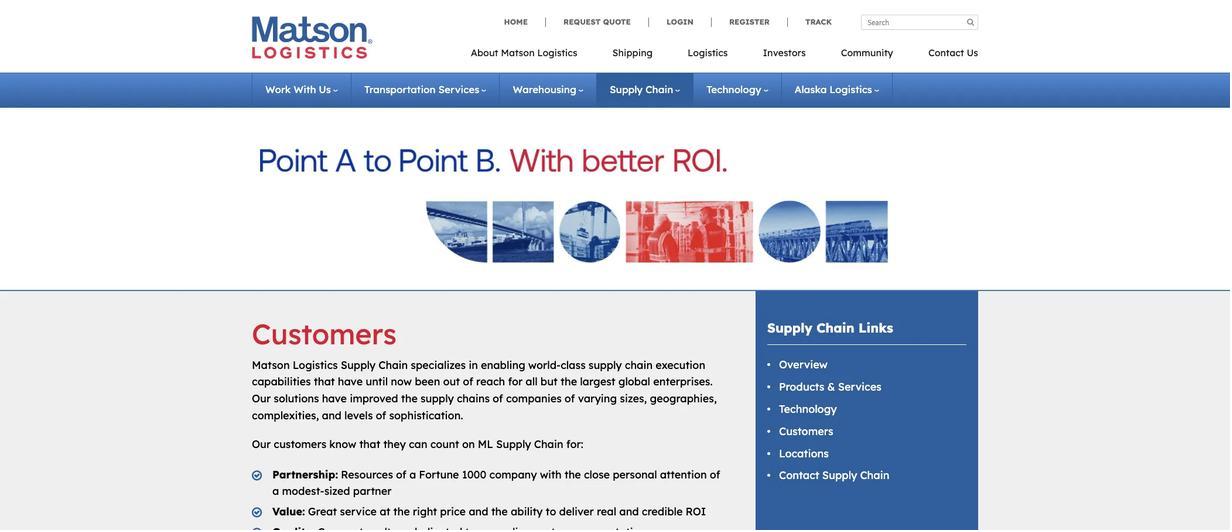 Task type: vqa. For each thing, say whether or not it's contained in the screenshot.
About Matson LINK related to Shipping LINK
no



Task type: locate. For each thing, give the bounding box(es) containing it.
matson up capabilities
[[252, 358, 290, 372]]

our inside matson logistics supply chain specializes in enabling world-class supply chain execution capabilities that have until now been out of reach for all but the largest global enterprises. our solutions have improved the supply chains of companies of varying sizes, geographies, complexities, and levels of sophistication.
[[252, 392, 271, 406]]

0 vertical spatial contact
[[929, 47, 964, 59]]

1 vertical spatial services
[[838, 380, 882, 394]]

0 vertical spatial services
[[439, 83, 480, 96]]

logistics up warehousing 'link'
[[537, 47, 577, 59]]

transportation
[[364, 83, 436, 96]]

for:
[[566, 438, 584, 451]]

shipping link
[[595, 43, 670, 67]]

supply up until
[[341, 358, 376, 372]]

logistics up capabilities
[[293, 358, 338, 372]]

our down complexities,
[[252, 438, 271, 451]]

know
[[329, 438, 356, 451]]

fortune
[[419, 468, 459, 481]]

1 our from the top
[[252, 392, 271, 406]]

price
[[440, 505, 466, 519]]

matson logistics supply chain specializes in enabling world-class supply chain execution capabilities that have until now been out of reach for all but the largest global enterprises. our solutions have improved the supply chains of companies of varying sizes, geographies, complexities, and levels of sophistication.
[[252, 358, 717, 422]]

work with us
[[265, 83, 331, 96]]

transportation services
[[364, 83, 480, 96]]

1 vertical spatial technology
[[779, 403, 837, 416]]

1 vertical spatial matson
[[252, 358, 290, 372]]

1 horizontal spatial matson
[[501, 47, 535, 59]]

that left the they
[[359, 438, 380, 451]]

attention
[[660, 468, 707, 481]]

0 vertical spatial have
[[338, 375, 363, 389]]

contact us link
[[911, 43, 979, 67]]

to
[[546, 505, 556, 519]]

technology
[[707, 83, 761, 96], [779, 403, 837, 416]]

request
[[564, 17, 601, 26]]

services down about
[[439, 83, 480, 96]]

sophistication.
[[389, 409, 463, 422]]

1 vertical spatial our
[[252, 438, 271, 451]]

roi
[[686, 505, 706, 519]]

resources of a fortune 1000 company with the close personal attention of a modest-sized partner
[[272, 468, 720, 498]]

and right price at the left
[[469, 505, 488, 519]]

contact down search search box on the top of the page
[[929, 47, 964, 59]]

technology link down top menu navigation
[[707, 83, 768, 96]]

work
[[265, 83, 291, 96]]

value:
[[272, 505, 305, 519]]

supply up largest
[[589, 358, 622, 372]]

a left fortune
[[410, 468, 416, 481]]

chain
[[625, 358, 653, 372]]

None search field
[[861, 15, 979, 30]]

us down search 'image'
[[967, 47, 979, 59]]

reach
[[476, 375, 505, 389]]

companies
[[506, 392, 562, 406]]

1 horizontal spatial a
[[410, 468, 416, 481]]

0 vertical spatial a
[[410, 468, 416, 481]]

about matson logistics
[[471, 47, 577, 59]]

1 horizontal spatial technology
[[779, 403, 837, 416]]

login
[[667, 17, 694, 26]]

capabilities
[[252, 375, 311, 389]]

0 horizontal spatial customers
[[252, 316, 397, 352]]

and inside matson logistics supply chain specializes in enabling world-class supply chain execution capabilities that have until now been out of reach for all but the largest global enterprises. our solutions have improved the supply chains of companies of varying sizes, geographies, complexities, and levels of sophistication.
[[322, 409, 342, 422]]

logistics link
[[670, 43, 746, 67]]

our down capabilities
[[252, 392, 271, 406]]

0 horizontal spatial contact
[[779, 469, 820, 482]]

enterprises.
[[653, 375, 713, 389]]

1 vertical spatial technology link
[[779, 403, 837, 416]]

largest
[[580, 375, 616, 389]]

1 vertical spatial a
[[272, 485, 279, 498]]

1 horizontal spatial technology link
[[779, 403, 837, 416]]

technology down top menu navigation
[[707, 83, 761, 96]]

improved
[[350, 392, 398, 406]]

contact
[[929, 47, 964, 59], [779, 469, 820, 482]]

1 horizontal spatial contact
[[929, 47, 964, 59]]

the right at
[[393, 505, 410, 519]]

1 horizontal spatial customers
[[779, 425, 834, 438]]

work with us link
[[265, 83, 338, 96]]

0 horizontal spatial a
[[272, 485, 279, 498]]

real
[[597, 505, 617, 519]]

logistics inside matson logistics supply chain specializes in enabling world-class supply chain execution capabilities that have until now been out of reach for all but the largest global enterprises. our solutions have improved the supply chains of companies of varying sizes, geographies, complexities, and levels of sophistication.
[[293, 358, 338, 372]]

a
[[410, 468, 416, 481], [272, 485, 279, 498]]

on
[[462, 438, 475, 451]]

0 vertical spatial us
[[967, 47, 979, 59]]

0 vertical spatial our
[[252, 392, 271, 406]]

services right the &
[[838, 380, 882, 394]]

have left until
[[338, 375, 363, 389]]

matson inside matson logistics supply chain specializes in enabling world-class supply chain execution capabilities that have until now been out of reach for all but the largest global enterprises. our solutions have improved the supply chains of companies of varying sizes, geographies, complexities, and levels of sophistication.
[[252, 358, 290, 372]]

matson
[[501, 47, 535, 59], [252, 358, 290, 372]]

modest-
[[282, 485, 324, 498]]

locations link
[[779, 447, 829, 460]]

alaska
[[795, 83, 827, 96]]

enabling
[[481, 358, 525, 372]]

alaska services image
[[260, 120, 971, 276]]

contact for contact us
[[929, 47, 964, 59]]

alaska logistics link
[[795, 83, 879, 96]]

that up the solutions
[[314, 375, 335, 389]]

partnership:
[[272, 468, 338, 481]]

contact inside supply chain links section
[[779, 469, 820, 482]]

us right the with
[[319, 83, 331, 96]]

have up the levels
[[322, 392, 347, 406]]

until
[[366, 375, 388, 389]]

0 horizontal spatial us
[[319, 83, 331, 96]]

request quote
[[564, 17, 631, 26]]

technology link up customers link
[[779, 403, 837, 416]]

service
[[340, 505, 377, 519]]

supply chain
[[610, 83, 673, 96]]

contact supply chain
[[779, 469, 890, 482]]

with
[[294, 83, 316, 96]]

2 our from the top
[[252, 438, 271, 451]]

the
[[561, 375, 577, 389], [401, 392, 418, 406], [565, 468, 581, 481], [393, 505, 410, 519], [491, 505, 508, 519]]

contact inside top menu navigation
[[929, 47, 964, 59]]

technology up customers link
[[779, 403, 837, 416]]

0 vertical spatial technology
[[707, 83, 761, 96]]

customers link
[[779, 425, 834, 438]]

services
[[439, 83, 480, 96], [838, 380, 882, 394]]

0 horizontal spatial technology
[[707, 83, 761, 96]]

supply
[[589, 358, 622, 372], [421, 392, 454, 406]]

1 vertical spatial contact
[[779, 469, 820, 482]]

company
[[490, 468, 537, 481]]

that
[[314, 375, 335, 389], [359, 438, 380, 451]]

of
[[463, 375, 473, 389], [493, 392, 503, 406], [565, 392, 575, 406], [376, 409, 386, 422], [396, 468, 407, 481], [710, 468, 720, 481]]

1 vertical spatial supply
[[421, 392, 454, 406]]

request quote link
[[546, 17, 649, 27]]

alaska logistics
[[795, 83, 872, 96]]

technology link
[[707, 83, 768, 96], [779, 403, 837, 416]]

0 horizontal spatial matson
[[252, 358, 290, 372]]

0 horizontal spatial and
[[322, 409, 342, 422]]

now
[[391, 375, 412, 389]]

and right real
[[619, 505, 639, 519]]

have
[[338, 375, 363, 389], [322, 392, 347, 406]]

logistics down community "link"
[[830, 83, 872, 96]]

and
[[322, 409, 342, 422], [469, 505, 488, 519], [619, 505, 639, 519]]

us
[[967, 47, 979, 59], [319, 83, 331, 96]]

0 vertical spatial technology link
[[707, 83, 768, 96]]

chain
[[646, 83, 673, 96], [817, 320, 855, 336], [379, 358, 408, 372], [534, 438, 564, 451], [860, 469, 890, 482]]

supply down shipping link
[[610, 83, 643, 96]]

supply down the been
[[421, 392, 454, 406]]

matson inside top menu navigation
[[501, 47, 535, 59]]

1 vertical spatial customers
[[779, 425, 834, 438]]

deliver
[[559, 505, 594, 519]]

&
[[828, 380, 835, 394]]

world-
[[528, 358, 561, 372]]

0 horizontal spatial technology link
[[707, 83, 768, 96]]

warehousing link
[[513, 83, 584, 96]]

customers
[[252, 316, 397, 352], [779, 425, 834, 438]]

of down reach
[[493, 392, 503, 406]]

0 horizontal spatial that
[[314, 375, 335, 389]]

and left the levels
[[322, 409, 342, 422]]

0 vertical spatial that
[[314, 375, 335, 389]]

credible
[[642, 505, 683, 519]]

contact down locations
[[779, 469, 820, 482]]

a up the value:
[[272, 485, 279, 498]]

the right with
[[565, 468, 581, 481]]

matson down home
[[501, 47, 535, 59]]

1 horizontal spatial that
[[359, 438, 380, 451]]

matson logistics image
[[252, 16, 373, 59]]

1 horizontal spatial us
[[967, 47, 979, 59]]

1 horizontal spatial supply
[[589, 358, 622, 372]]

0 vertical spatial matson
[[501, 47, 535, 59]]

quote
[[603, 17, 631, 26]]

0 vertical spatial customers
[[252, 316, 397, 352]]

1 horizontal spatial services
[[838, 380, 882, 394]]

contact us
[[929, 47, 979, 59]]

track
[[806, 17, 832, 26]]

of down the they
[[396, 468, 407, 481]]



Task type: describe. For each thing, give the bounding box(es) containing it.
with
[[540, 468, 562, 481]]

the left the ability
[[491, 505, 508, 519]]

for
[[508, 375, 523, 389]]

sized
[[324, 485, 350, 498]]

that inside matson logistics supply chain specializes in enabling world-class supply chain execution capabilities that have until now been out of reach for all but the largest global enterprises. our solutions have improved the supply chains of companies of varying sizes, geographies, complexities, and levels of sophistication.
[[314, 375, 335, 389]]

home link
[[504, 17, 546, 27]]

community link
[[824, 43, 911, 67]]

of right attention
[[710, 468, 720, 481]]

levels
[[345, 409, 373, 422]]

the inside resources of a fortune 1000 company with the close personal attention of a modest-sized partner
[[565, 468, 581, 481]]

overview
[[779, 358, 828, 372]]

2 horizontal spatial and
[[619, 505, 639, 519]]

about matson logistics link
[[471, 43, 595, 67]]

ability
[[511, 505, 543, 519]]

0 horizontal spatial supply
[[421, 392, 454, 406]]

of right out
[[463, 375, 473, 389]]

sizes,
[[620, 392, 647, 406]]

solutions
[[274, 392, 319, 406]]

geographies,
[[650, 392, 717, 406]]

the down now
[[401, 392, 418, 406]]

customers
[[274, 438, 327, 451]]

warehousing
[[513, 83, 577, 96]]

of left "varying"
[[565, 392, 575, 406]]

us inside top menu navigation
[[967, 47, 979, 59]]

shipping
[[613, 47, 653, 59]]

services inside supply chain links section
[[838, 380, 882, 394]]

1 vertical spatial have
[[322, 392, 347, 406]]

close
[[584, 468, 610, 481]]

top menu navigation
[[471, 43, 979, 67]]

resources
[[341, 468, 393, 481]]

but
[[541, 375, 558, 389]]

chains
[[457, 392, 490, 406]]

count
[[430, 438, 459, 451]]

products & services link
[[779, 380, 882, 394]]

community
[[841, 47, 893, 59]]

investors
[[763, 47, 806, 59]]

1000
[[462, 468, 487, 481]]

class
[[561, 358, 586, 372]]

investors link
[[746, 43, 824, 67]]

can
[[409, 438, 428, 451]]

at
[[380, 505, 391, 519]]

out
[[443, 375, 460, 389]]

contact supply chain link
[[779, 469, 890, 482]]

of down improved
[[376, 409, 386, 422]]

value: great service at the right price and the ability to deliver real and credible roi
[[272, 505, 706, 519]]

track link
[[787, 17, 832, 27]]

all
[[526, 375, 538, 389]]

register
[[729, 17, 770, 26]]

0 horizontal spatial services
[[439, 83, 480, 96]]

register link
[[711, 17, 787, 27]]

supply up overview
[[768, 320, 813, 336]]

supply chain links
[[768, 320, 893, 336]]

home
[[504, 17, 528, 26]]

1 vertical spatial us
[[319, 83, 331, 96]]

1 horizontal spatial and
[[469, 505, 488, 519]]

complexities,
[[252, 409, 319, 422]]

about
[[471, 47, 498, 59]]

products & services
[[779, 380, 882, 394]]

supply inside matson logistics supply chain specializes in enabling world-class supply chain execution capabilities that have until now been out of reach for all but the largest global enterprises. our solutions have improved the supply chains of companies of varying sizes, geographies, complexities, and levels of sophistication.
[[341, 358, 376, 372]]

overview link
[[779, 358, 828, 372]]

great
[[308, 505, 337, 519]]

supply chain links section
[[741, 291, 993, 530]]

our customers know that they can count on ml supply chain for:
[[252, 438, 584, 451]]

varying
[[578, 392, 617, 406]]

technology inside supply chain links section
[[779, 403, 837, 416]]

global
[[619, 375, 650, 389]]

chain inside matson logistics supply chain specializes in enabling world-class supply chain execution capabilities that have until now been out of reach for all but the largest global enterprises. our solutions have improved the supply chains of companies of varying sizes, geographies, complexities, and levels of sophistication.
[[379, 358, 408, 372]]

0 vertical spatial supply
[[589, 358, 622, 372]]

Search search field
[[861, 15, 979, 30]]

locations
[[779, 447, 829, 460]]

partner
[[353, 485, 392, 498]]

ml
[[478, 438, 493, 451]]

1 vertical spatial that
[[359, 438, 380, 451]]

customers inside supply chain links section
[[779, 425, 834, 438]]

the down the class
[[561, 375, 577, 389]]

personal
[[613, 468, 657, 481]]

logistics down login
[[688, 47, 728, 59]]

supply chain link
[[610, 83, 680, 96]]

transportation services link
[[364, 83, 487, 96]]

specializes
[[411, 358, 466, 372]]

supply down locations link
[[823, 469, 857, 482]]

right
[[413, 505, 437, 519]]

login link
[[649, 17, 711, 27]]

contact for contact supply chain
[[779, 469, 820, 482]]

execution
[[656, 358, 706, 372]]

supply right ml
[[496, 438, 531, 451]]

links
[[859, 320, 893, 336]]

search image
[[967, 18, 974, 26]]



